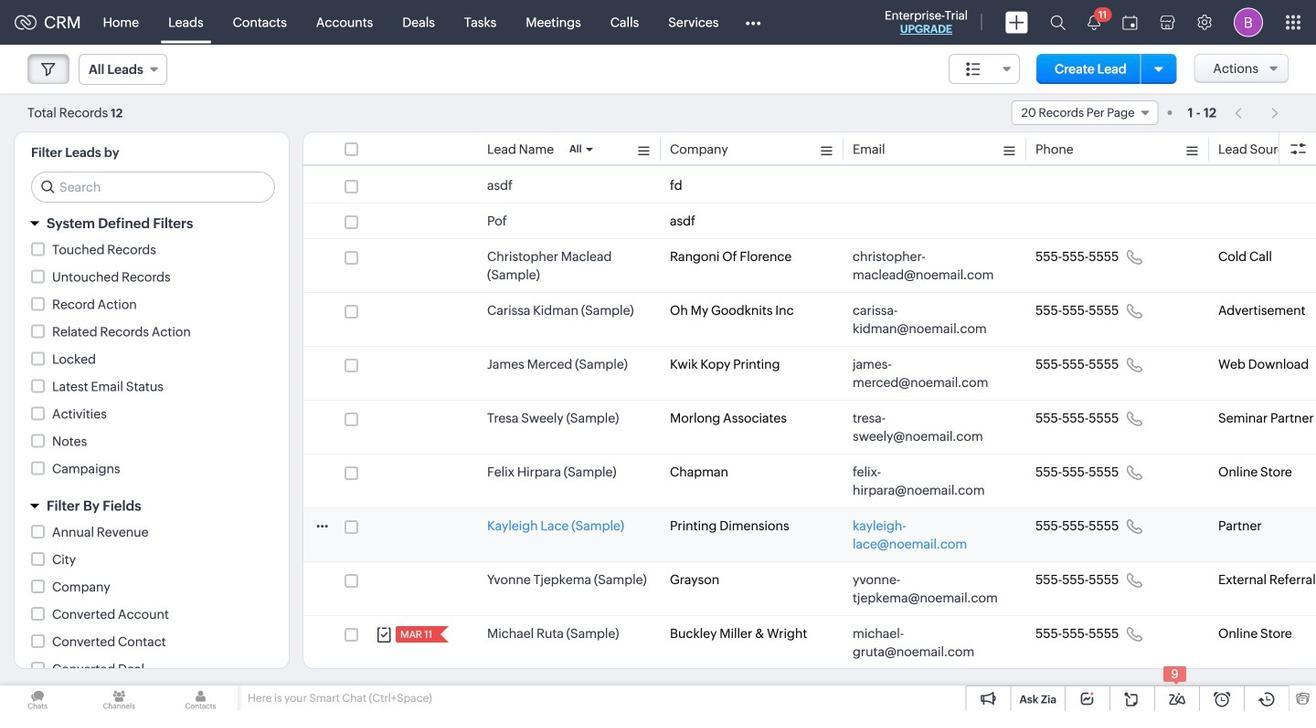 Task type: locate. For each thing, give the bounding box(es) containing it.
None field
[[79, 54, 167, 85], [949, 54, 1020, 84], [1011, 101, 1158, 125], [79, 54, 167, 85], [1011, 101, 1158, 125]]

create menu element
[[994, 0, 1039, 44]]

row group
[[303, 168, 1316, 712]]

contacts image
[[163, 686, 238, 712]]

search element
[[1039, 0, 1077, 45]]

navigation
[[1226, 100, 1289, 126]]

search image
[[1050, 15, 1066, 30]]

size image
[[966, 61, 981, 78]]

profile element
[[1223, 0, 1274, 44]]

chats image
[[0, 686, 75, 712]]



Task type: vqa. For each thing, say whether or not it's contained in the screenshot.
Other Modules field
yes



Task type: describe. For each thing, give the bounding box(es) containing it.
profile image
[[1234, 8, 1263, 37]]

calendar image
[[1122, 15, 1138, 30]]

Other Modules field
[[733, 8, 773, 37]]

Search text field
[[32, 173, 274, 202]]

channels image
[[82, 686, 157, 712]]

logo image
[[15, 15, 37, 30]]

signals element
[[1077, 0, 1112, 45]]

none field size
[[949, 54, 1020, 84]]

create menu image
[[1005, 11, 1028, 33]]



